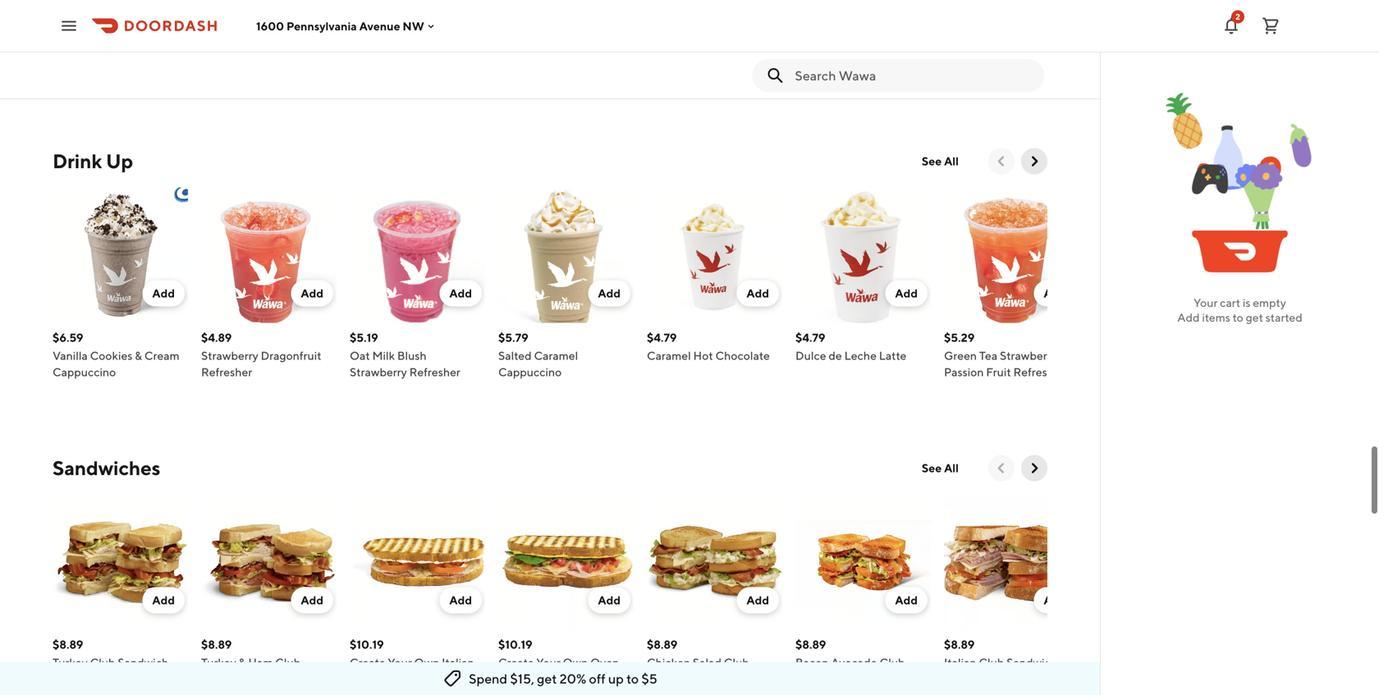 Task type: vqa. For each thing, say whether or not it's contained in the screenshot.


Task type: describe. For each thing, give the bounding box(es) containing it.
to for items
[[1233, 311, 1243, 324]]

milkshake for chocolate cookies & cream milkshake
[[833, 58, 886, 72]]

fruit
[[986, 365, 1011, 379]]

add for $5.79 salted caramel cappuccino
[[598, 286, 621, 300]]

add for $8.89 bacon avocado club sandwich
[[895, 593, 918, 607]]

milk
[[372, 349, 395, 362]]

$6.59 for $6.59 cookies & cream milkshake
[[53, 24, 83, 37]]

$5.19 oat milk blush strawberry refresher
[[350, 331, 460, 379]]

turkey for turkey & ham club sandwich
[[201, 656, 236, 669]]

cream inside $6.59 vanilla cookies & cream smoothie
[[293, 42, 328, 55]]

cream inside $6.59 vanilla cookies & cream cappuccino
[[144, 349, 180, 362]]

$6.59 for $6.59 vanilla cookies & cream smoothie
[[201, 24, 232, 37]]

own for oven
[[563, 656, 588, 669]]

avenue
[[359, 19, 400, 33]]

cheesecake inside chocolate cookies cheesecake milkshake
[[647, 58, 711, 72]]

up
[[106, 149, 133, 173]]

1600
[[256, 19, 284, 33]]

vanilla for vanilla cookies & cream smoothie
[[201, 42, 236, 55]]

club inside $8.89 turkey club sandwich
[[90, 656, 115, 669]]

add for $4.79 dulce de leche latte
[[895, 286, 918, 300]]

drink up link
[[53, 148, 133, 174]]

your inside your cart is empty add items to get started
[[1194, 296, 1218, 309]]

& for caramel cookies & cream smoothie
[[589, 42, 597, 55]]

see for drink up
[[922, 154, 942, 168]]

cookies inside $6.59 vanilla cookies & cream cappuccino
[[90, 349, 132, 362]]

$5.79 salted caramel cappuccino
[[498, 331, 578, 379]]

sandwich inside $8.89 bacon avocado club sandwich
[[795, 672, 846, 686]]

club inside $8.89 bacon avocado club sandwich
[[880, 656, 905, 669]]

create for panini
[[350, 656, 385, 669]]

strawberry inside $5.19 oat milk blush strawberry refresher
[[350, 365, 407, 379]]

dulce
[[795, 349, 826, 362]]

dulce de leche latte image
[[795, 188, 931, 323]]

drink
[[53, 149, 102, 173]]

spend $15, get 20% off up to $5
[[469, 671, 657, 687]]

add for $6.59 vanilla cookies & cream cappuccino
[[152, 286, 175, 300]]

0 items, open order cart image
[[1261, 16, 1281, 36]]

chocolate cookies & cream milkshake
[[795, 42, 904, 72]]

sandwich inside $8.89 turkey club sandwich
[[118, 656, 169, 669]]

tea
[[979, 349, 997, 362]]

strawberry cheesecake smoothie
[[944, 42, 1068, 72]]

add for $8.89 chicken salad club sandwich
[[747, 593, 769, 607]]

milkshake inside chocolate cookies cheesecake milkshake
[[713, 58, 766, 72]]

$8.89 for $8.89 turkey & ham club sandwich
[[201, 638, 232, 651]]

started
[[1266, 311, 1303, 324]]

cream for caramel cookies & cream smoothie
[[498, 58, 533, 72]]

& inside $6.59 vanilla cookies & cream cappuccino
[[135, 349, 142, 362]]

add for $10.19 create your own italian panini
[[449, 593, 472, 607]]

turkey inside $10.19 create your own oven roasted turkey panini
[[544, 672, 579, 686]]

salted
[[498, 349, 532, 362]]

strawberry inside $4.89 strawberry dragonfruit refresher
[[201, 349, 258, 362]]

all for drink up
[[944, 154, 959, 168]]

sandwich inside $8.89 chicken salad club sandwich
[[647, 672, 698, 686]]

leche
[[844, 349, 877, 362]]

add for $10.19 create your own oven roasted turkey panini
[[598, 593, 621, 607]]

refresher inside $5.19 oat milk blush strawberry refresher
[[409, 365, 460, 379]]

& inside $6.59 vanilla cookies & cream smoothie
[[283, 42, 291, 55]]

caramel inside $4.79 caramel hot chocolate
[[647, 349, 691, 362]]

1600 pennsylvania avenue nw button
[[256, 19, 437, 33]]

$8.89 italian club sandwich
[[944, 638, 1057, 669]]

$10.19 for $10.19 create your own italian panini
[[350, 638, 384, 651]]

cookies for caramel cookies & cream smoothie
[[545, 42, 587, 55]]

$10.19 create your own italian panini
[[350, 638, 474, 686]]

open menu image
[[59, 16, 79, 36]]

items
[[1202, 311, 1230, 324]]

$4.79 for $4.79 caramel hot chocolate
[[647, 331, 677, 344]]

your for $10.19 create your own oven roasted turkey panini
[[536, 656, 560, 669]]

see all for drink up
[[922, 154, 959, 168]]

& for $6.59 cookies & cream milkshake
[[97, 42, 105, 55]]

$4.89
[[201, 331, 232, 344]]

$10.19 create your own oven roasted turkey panini
[[498, 638, 619, 686]]

$5.29
[[944, 331, 975, 344]]

up
[[608, 671, 624, 687]]

cappuccino inside $6.59 vanilla cookies & cream cappuccino
[[53, 365, 116, 379]]

refresher inside $4.89 strawberry dragonfruit refresher
[[201, 365, 252, 379]]

1600 pennsylvania avenue nw
[[256, 19, 424, 33]]

latte
[[879, 349, 907, 362]]

blush
[[397, 349, 427, 362]]

your for $10.19 create your own italian panini
[[388, 656, 412, 669]]

caramel cookies & cream smoothie
[[498, 42, 597, 72]]

smoothie inside caramel cookies & cream smoothie
[[536, 58, 586, 72]]

your cart is empty add items to get started
[[1177, 296, 1303, 324]]

sandwich inside $8.89 italian club sandwich
[[1007, 656, 1057, 669]]

add for $4.89 strawberry dragonfruit refresher
[[301, 286, 323, 300]]

$4.79 for $4.79 dulce de leche latte
[[795, 331, 825, 344]]

$8.89 turkey & ham club sandwich
[[201, 638, 301, 686]]

$8.89 for $8.89 italian club sandwich
[[944, 638, 975, 651]]

club inside $8.89 chicken salad club sandwich
[[724, 656, 749, 669]]

chocolate for chocolate cookies & cream milkshake
[[795, 42, 850, 55]]

$8.89 for $8.89 chicken salad club sandwich
[[647, 638, 677, 651]]

smoothie inside $5.39 strawberry banana smoothie
[[350, 58, 400, 72]]

strawberry inside strawberry cheesecake smoothie
[[944, 42, 1001, 55]]

salted caramel cappuccino image
[[498, 188, 634, 323]]

$8.89 for $8.89 turkey club sandwich
[[53, 638, 83, 651]]

$5.29 green tea strawberry passion fruit refresher
[[944, 331, 1064, 379]]

spend
[[469, 671, 507, 687]]

sandwich inside $8.89 turkey & ham club sandwich
[[201, 672, 252, 686]]

chocolate cookies cheesecake milkshake
[[647, 42, 766, 72]]

chicken
[[647, 656, 690, 669]]

club inside $8.89 turkey & ham club sandwich
[[275, 656, 301, 669]]

& for chocolate cookies & cream milkshake
[[897, 42, 904, 55]]

off
[[589, 671, 606, 687]]

$5.39
[[350, 24, 380, 37]]

next button of carousel image for drink up
[[1026, 153, 1043, 170]]

caramel inside $5.79 salted caramel cappuccino
[[534, 349, 578, 362]]

add for $5.19 oat milk blush strawberry refresher
[[449, 286, 472, 300]]



Task type: locate. For each thing, give the bounding box(es) containing it.
chocolate
[[647, 42, 701, 55], [795, 42, 850, 55], [715, 349, 770, 362]]

2 $8.89 from the left
[[201, 638, 232, 651]]

Search Wawa search field
[[795, 66, 1031, 85]]

cream
[[107, 42, 142, 55], [293, 42, 328, 55], [498, 58, 533, 72], [795, 58, 831, 72], [144, 349, 180, 362]]

cream for $6.59 cookies & cream milkshake
[[107, 42, 142, 55]]

1 $8.89 from the left
[[53, 638, 83, 651]]

cookies inside chocolate cookies cheesecake milkshake
[[704, 42, 746, 55]]

$4.79 dulce de leche latte
[[795, 331, 907, 362]]

caramel inside caramel cookies & cream smoothie
[[498, 42, 542, 55]]

2 club from the left
[[275, 656, 301, 669]]

create inside $10.19 create your own italian panini
[[350, 656, 385, 669]]

to down cart
[[1233, 311, 1243, 324]]

0 horizontal spatial $10.19
[[350, 638, 384, 651]]

$6.59 inside $6.59 vanilla cookies & cream cappuccino
[[53, 331, 83, 344]]

create for roasted
[[498, 656, 534, 669]]

banana
[[409, 42, 449, 55]]

2 milkshake from the left
[[713, 58, 766, 72]]

0 horizontal spatial to
[[626, 671, 639, 687]]

all
[[944, 154, 959, 168], [944, 461, 959, 475]]

& inside $8.89 turkey & ham club sandwich
[[239, 656, 246, 669]]

roasted
[[498, 672, 542, 686]]

chicken salad club sandwich image
[[647, 495, 782, 630]]

1 smoothie from the left
[[201, 58, 252, 72]]

see all for sandwiches
[[922, 461, 959, 475]]

1 horizontal spatial create
[[498, 656, 534, 669]]

get inside your cart is empty add items to get started
[[1246, 311, 1263, 324]]

next button of carousel image right previous button of carousel icon
[[1026, 153, 1043, 170]]

strawberry down $5.39
[[350, 42, 407, 55]]

all for sandwiches
[[944, 461, 959, 475]]

strawberry
[[350, 42, 407, 55], [944, 42, 1001, 55], [201, 349, 258, 362], [1000, 349, 1057, 362], [350, 365, 407, 379]]

own inside $10.19 create your own italian panini
[[414, 656, 439, 669]]

$10.19 inside $10.19 create your own oven roasted turkey panini
[[498, 638, 532, 651]]

20%
[[560, 671, 586, 687]]

oat
[[350, 349, 370, 362]]

see for sandwiches
[[922, 461, 942, 475]]

cookies for $6.59 cookies & cream milkshake
[[53, 42, 95, 55]]

$5.39 strawberry banana smoothie
[[350, 24, 449, 72]]

1 see from the top
[[922, 154, 942, 168]]

1 all from the top
[[944, 154, 959, 168]]

turkey inside $8.89 turkey & ham club sandwich
[[201, 656, 236, 669]]

1 vertical spatial all
[[944, 461, 959, 475]]

0 vertical spatial see
[[922, 154, 942, 168]]

dragonfruit
[[261, 349, 321, 362]]

chocolate inside chocolate cookies & cream milkshake
[[795, 42, 850, 55]]

is
[[1243, 296, 1251, 309]]

0 horizontal spatial $4.79
[[647, 331, 677, 344]]

1 vertical spatial next button of carousel image
[[1026, 460, 1043, 477]]

0 horizontal spatial cheesecake
[[647, 58, 711, 72]]

1 vertical spatial see
[[922, 461, 942, 475]]

strawberry inside $5.29 green tea strawberry passion fruit refresher
[[1000, 349, 1057, 362]]

$6.59 cookies & cream milkshake
[[53, 24, 142, 72]]

next button of carousel image
[[1026, 153, 1043, 170], [1026, 460, 1043, 477]]

add inside your cart is empty add items to get started
[[1177, 311, 1200, 324]]

1 horizontal spatial your
[[536, 656, 560, 669]]

cheesecake inside strawberry cheesecake smoothie
[[1004, 42, 1068, 55]]

see all link for sandwiches
[[912, 455, 969, 481]]

3 milkshake from the left
[[833, 58, 886, 72]]

1 horizontal spatial vanilla
[[201, 42, 236, 55]]

1 refresher from the left
[[201, 365, 252, 379]]

own for italian
[[414, 656, 439, 669]]

2 panini from the left
[[581, 672, 614, 686]]

$6.59 inside $6.59 vanilla cookies & cream smoothie
[[201, 24, 232, 37]]

& for $8.89 turkey & ham club sandwich
[[239, 656, 246, 669]]

see all left previous button of carousel icon
[[922, 154, 959, 168]]

turkey for turkey club sandwich
[[53, 656, 88, 669]]

create your own oven roasted turkey panini image
[[498, 495, 634, 630]]

bacon
[[795, 656, 829, 669]]

0 horizontal spatial chocolate
[[647, 42, 701, 55]]

italian inside $10.19 create your own italian panini
[[442, 656, 474, 669]]

1 see all link from the top
[[912, 148, 969, 174]]

cheesecake
[[1004, 42, 1068, 55], [647, 58, 711, 72]]

vanilla cookies & cream cappuccino image
[[53, 188, 188, 323]]

1 horizontal spatial milkshake
[[713, 58, 766, 72]]

1 vertical spatial see all link
[[912, 455, 969, 481]]

add
[[152, 286, 175, 300], [301, 286, 323, 300], [449, 286, 472, 300], [598, 286, 621, 300], [747, 286, 769, 300], [895, 286, 918, 300], [1044, 286, 1066, 300], [1177, 311, 1200, 324], [152, 593, 175, 607], [301, 593, 323, 607], [449, 593, 472, 607], [598, 593, 621, 607], [747, 593, 769, 607], [895, 593, 918, 607], [1044, 593, 1066, 607]]

0 horizontal spatial cappuccino
[[53, 365, 116, 379]]

$8.89 inside $8.89 turkey club sandwich
[[53, 638, 83, 651]]

panini inside $10.19 create your own oven roasted turkey panini
[[581, 672, 614, 686]]

0 horizontal spatial own
[[414, 656, 439, 669]]

to right up
[[626, 671, 639, 687]]

sandwich
[[118, 656, 169, 669], [1007, 656, 1057, 669], [201, 672, 252, 686], [647, 672, 698, 686], [795, 672, 846, 686]]

club inside $8.89 italian club sandwich
[[979, 656, 1004, 669]]

2
[[1235, 12, 1240, 21]]

1 own from the left
[[414, 656, 439, 669]]

empty
[[1253, 296, 1286, 309]]

italian inside $8.89 italian club sandwich
[[944, 656, 977, 669]]

1 see all from the top
[[922, 154, 959, 168]]

add for $8.89 turkey club sandwich
[[152, 593, 175, 607]]

to inside your cart is empty add items to get started
[[1233, 311, 1243, 324]]

$10.19
[[350, 638, 384, 651], [498, 638, 532, 651]]

2 horizontal spatial milkshake
[[833, 58, 886, 72]]

italian
[[442, 656, 474, 669], [944, 656, 977, 669]]

2 horizontal spatial chocolate
[[795, 42, 850, 55]]

$8.89 bacon avocado club sandwich
[[795, 638, 905, 686]]

1 horizontal spatial cheesecake
[[1004, 42, 1068, 55]]

$5.79
[[498, 331, 528, 344]]

get down is
[[1246, 311, 1263, 324]]

cart
[[1220, 296, 1240, 309]]

create inside $10.19 create your own oven roasted turkey panini
[[498, 656, 534, 669]]

ham
[[248, 656, 273, 669]]

cream inside caramel cookies & cream smoothie
[[498, 58, 533, 72]]

create
[[350, 656, 385, 669], [498, 656, 534, 669]]

0 horizontal spatial italian
[[442, 656, 474, 669]]

chocolate inside $4.79 caramel hot chocolate
[[715, 349, 770, 362]]

0 vertical spatial all
[[944, 154, 959, 168]]

refresher
[[201, 365, 252, 379], [409, 365, 460, 379], [1013, 365, 1064, 379]]

$6.59 vanilla cookies & cream smoothie
[[201, 24, 328, 72]]

see all
[[922, 154, 959, 168], [922, 461, 959, 475]]

cream for chocolate cookies & cream milkshake
[[795, 58, 831, 72]]

see all link
[[912, 148, 969, 174], [912, 455, 969, 481]]

$8.89 inside $8.89 chicken salad club sandwich
[[647, 638, 677, 651]]

&
[[97, 42, 105, 55], [283, 42, 291, 55], [589, 42, 597, 55], [897, 42, 904, 55], [135, 349, 142, 362], [239, 656, 246, 669]]

nw
[[403, 19, 424, 33]]

$6.59 for $6.59 vanilla cookies & cream cappuccino
[[53, 331, 83, 344]]

2 horizontal spatial your
[[1194, 296, 1218, 309]]

get
[[1246, 311, 1263, 324], [537, 671, 557, 687]]

salad
[[693, 656, 722, 669]]

strawberry down $4.89
[[201, 349, 258, 362]]

3 $8.89 from the left
[[647, 638, 677, 651]]

1 next button of carousel image from the top
[[1026, 153, 1043, 170]]

your inside $10.19 create your own oven roasted turkey panini
[[536, 656, 560, 669]]

1 italian from the left
[[442, 656, 474, 669]]

2 create from the left
[[498, 656, 534, 669]]

1 club from the left
[[90, 656, 115, 669]]

refresher inside $5.29 green tea strawberry passion fruit refresher
[[1013, 365, 1064, 379]]

2 smoothie from the left
[[350, 58, 400, 72]]

2 $10.19 from the left
[[498, 638, 532, 651]]

1 vertical spatial see all
[[922, 461, 959, 475]]

previous button of carousel image
[[993, 153, 1010, 170]]

0 vertical spatial vanilla
[[201, 42, 236, 55]]

2 italian from the left
[[944, 656, 977, 669]]

2 see from the top
[[922, 461, 942, 475]]

5 club from the left
[[979, 656, 1004, 669]]

cookies for chocolate cookies cheesecake milkshake
[[704, 42, 746, 55]]

2 all from the top
[[944, 461, 959, 475]]

0 vertical spatial get
[[1246, 311, 1263, 324]]

smoothie inside $6.59 vanilla cookies & cream smoothie
[[201, 58, 252, 72]]

$6.59 inside $6.59 cookies & cream milkshake
[[53, 24, 83, 37]]

4 smoothie from the left
[[944, 58, 994, 72]]

$8.89 inside $8.89 turkey & ham club sandwich
[[201, 638, 232, 651]]

sandwiches link
[[53, 455, 160, 481]]

get right the $15,
[[537, 671, 557, 687]]

own inside $10.19 create your own oven roasted turkey panini
[[563, 656, 588, 669]]

2 see all link from the top
[[912, 455, 969, 481]]

see
[[922, 154, 942, 168], [922, 461, 942, 475]]

1 horizontal spatial italian
[[944, 656, 977, 669]]

add button
[[142, 280, 185, 307], [142, 280, 185, 307], [291, 280, 333, 307], [291, 280, 333, 307], [440, 280, 482, 307], [440, 280, 482, 307], [588, 280, 630, 307], [588, 280, 630, 307], [737, 280, 779, 307], [737, 280, 779, 307], [885, 280, 928, 307], [885, 280, 928, 307], [1034, 280, 1076, 307], [1034, 280, 1076, 307], [142, 587, 185, 614], [142, 587, 185, 614], [291, 587, 333, 614], [291, 587, 333, 614], [440, 587, 482, 614], [440, 587, 482, 614], [588, 587, 630, 614], [588, 587, 630, 614], [737, 587, 779, 614], [737, 587, 779, 614], [885, 587, 928, 614], [885, 587, 928, 614], [1034, 587, 1076, 614], [1034, 587, 1076, 614]]

0 vertical spatial cheesecake
[[1004, 42, 1068, 55]]

hot
[[693, 349, 713, 362]]

pennsylvania
[[286, 19, 357, 33]]

$5
[[641, 671, 657, 687]]

add for $4.79 caramel hot chocolate
[[747, 286, 769, 300]]

notification bell image
[[1221, 16, 1241, 36]]

create your own italian panini image
[[350, 495, 485, 630]]

3 smoothie from the left
[[536, 58, 586, 72]]

panini inside $10.19 create your own italian panini
[[350, 672, 382, 686]]

see left previous button of carousel icon
[[922, 154, 942, 168]]

$8.89 chicken salad club sandwich
[[647, 638, 749, 686]]

1 horizontal spatial to
[[1233, 311, 1243, 324]]

$4.79 inside $4.79 dulce de leche latte
[[795, 331, 825, 344]]

all left previous button of carousel icon
[[944, 154, 959, 168]]

cappuccino
[[53, 365, 116, 379], [498, 365, 562, 379]]

see left previous button of carousel image
[[922, 461, 942, 475]]

see all link left previous button of carousel icon
[[912, 148, 969, 174]]

smoothie
[[201, 58, 252, 72], [350, 58, 400, 72], [536, 58, 586, 72], [944, 58, 994, 72]]

$8.89 inside $8.89 bacon avocado club sandwich
[[795, 638, 826, 651]]

$5.19
[[350, 331, 378, 344]]

$8.89 turkey club sandwich
[[53, 638, 169, 669]]

refresher down $4.89
[[201, 365, 252, 379]]

own
[[414, 656, 439, 669], [563, 656, 588, 669]]

0 vertical spatial next button of carousel image
[[1026, 153, 1043, 170]]

3 refresher from the left
[[1013, 365, 1064, 379]]

0 vertical spatial see all
[[922, 154, 959, 168]]

1 $4.79 from the left
[[647, 331, 677, 344]]

3 club from the left
[[724, 656, 749, 669]]

$10.19 inside $10.19 create your own italian panini
[[350, 638, 384, 651]]

passion
[[944, 365, 984, 379]]

$8.89 for $8.89 bacon avocado club sandwich
[[795, 638, 826, 651]]

your
[[1194, 296, 1218, 309], [388, 656, 412, 669], [536, 656, 560, 669]]

0 horizontal spatial your
[[388, 656, 412, 669]]

1 $10.19 from the left
[[350, 638, 384, 651]]

$8.89 inside $8.89 italian club sandwich
[[944, 638, 975, 651]]

cookies inside $6.59 vanilla cookies & cream smoothie
[[239, 42, 281, 55]]

$4.79 caramel hot chocolate
[[647, 331, 770, 362]]

see all left previous button of carousel image
[[922, 461, 959, 475]]

strawberry down the milk
[[350, 365, 407, 379]]

1 horizontal spatial panini
[[581, 672, 614, 686]]

all left previous button of carousel image
[[944, 461, 959, 475]]

4 $8.89 from the left
[[795, 638, 826, 651]]

0 vertical spatial to
[[1233, 311, 1243, 324]]

0 horizontal spatial turkey
[[53, 656, 88, 669]]

cookies inside chocolate cookies & cream milkshake
[[852, 42, 895, 55]]

oat milk blush strawberry refresher image
[[350, 188, 485, 323]]

1 create from the left
[[350, 656, 385, 669]]

0 vertical spatial see all link
[[912, 148, 969, 174]]

to
[[1233, 311, 1243, 324], [626, 671, 639, 687]]

club
[[90, 656, 115, 669], [275, 656, 301, 669], [724, 656, 749, 669], [880, 656, 905, 669], [979, 656, 1004, 669]]

chocolate for chocolate cookies cheesecake milkshake
[[647, 42, 701, 55]]

avocado
[[831, 656, 877, 669]]

5 $8.89 from the left
[[944, 638, 975, 651]]

1 horizontal spatial refresher
[[409, 365, 460, 379]]

add for $8.89 italian club sandwich
[[1044, 593, 1066, 607]]

milkshake for $6.59 cookies & cream milkshake
[[53, 58, 106, 72]]

milkshake
[[53, 58, 106, 72], [713, 58, 766, 72], [833, 58, 886, 72]]

cream inside $6.59 cookies & cream milkshake
[[107, 42, 142, 55]]

turkey club sandwich image
[[53, 495, 188, 630]]

add for $8.89 turkey & ham club sandwich
[[301, 593, 323, 607]]

caramel
[[498, 42, 542, 55], [534, 349, 578, 362], [647, 349, 691, 362]]

& inside $6.59 cookies & cream milkshake
[[97, 42, 105, 55]]

1 horizontal spatial own
[[563, 656, 588, 669]]

cookies
[[53, 42, 95, 55], [239, 42, 281, 55], [545, 42, 587, 55], [704, 42, 746, 55], [852, 42, 895, 55], [90, 349, 132, 362]]

oven
[[590, 656, 619, 669]]

1 horizontal spatial get
[[1246, 311, 1263, 324]]

0 horizontal spatial refresher
[[201, 365, 252, 379]]

vanilla for vanilla cookies & cream cappuccino
[[53, 349, 88, 362]]

turkey inside $8.89 turkey club sandwich
[[53, 656, 88, 669]]

$4.89 strawberry dragonfruit refresher
[[201, 331, 321, 379]]

0 horizontal spatial panini
[[350, 672, 382, 686]]

0 horizontal spatial get
[[537, 671, 557, 687]]

1 milkshake from the left
[[53, 58, 106, 72]]

refresher right fruit
[[1013, 365, 1064, 379]]

cookies inside $6.59 cookies & cream milkshake
[[53, 42, 95, 55]]

$8.89
[[53, 638, 83, 651], [201, 638, 232, 651], [647, 638, 677, 651], [795, 638, 826, 651], [944, 638, 975, 651]]

$6.59 vanilla cookies & cream cappuccino
[[53, 331, 180, 379]]

bacon avocado club sandwich image
[[795, 495, 931, 630]]

milkshake inside $6.59 cookies & cream milkshake
[[53, 58, 106, 72]]

green
[[944, 349, 977, 362]]

vanilla inside $6.59 vanilla cookies & cream cappuccino
[[53, 349, 88, 362]]

$10.19 for $10.19 create your own oven roasted turkey panini
[[498, 638, 532, 651]]

$4.79
[[647, 331, 677, 344], [795, 331, 825, 344]]

0 horizontal spatial vanilla
[[53, 349, 88, 362]]

1 panini from the left
[[350, 672, 382, 686]]

panini
[[350, 672, 382, 686], [581, 672, 614, 686]]

2 $4.79 from the left
[[795, 331, 825, 344]]

1 vertical spatial cheesecake
[[647, 58, 711, 72]]

green tea strawberry passion fruit refresher image
[[944, 188, 1079, 323]]

see all link for drink up
[[912, 148, 969, 174]]

your inside $10.19 create your own italian panini
[[388, 656, 412, 669]]

1 horizontal spatial turkey
[[201, 656, 236, 669]]

cappuccino inside $5.79 salted caramel cappuccino
[[498, 365, 562, 379]]

2 horizontal spatial refresher
[[1013, 365, 1064, 379]]

strawberry dragonfruit refresher image
[[201, 188, 337, 323]]

turkey & ham club sandwich image
[[201, 495, 337, 630]]

italian club sandwich image
[[944, 495, 1079, 630]]

sandwiches
[[53, 456, 160, 480]]

1 vertical spatial vanilla
[[53, 349, 88, 362]]

1 horizontal spatial chocolate
[[715, 349, 770, 362]]

add for $5.29 green tea strawberry passion fruit refresher
[[1044, 286, 1066, 300]]

0 horizontal spatial milkshake
[[53, 58, 106, 72]]

2 see all from the top
[[922, 461, 959, 475]]

strawberry up search wawa search field
[[944, 42, 1001, 55]]

next button of carousel image right previous button of carousel image
[[1026, 460, 1043, 477]]

smoothie inside strawberry cheesecake smoothie
[[944, 58, 994, 72]]

caramel hot chocolate image
[[647, 188, 782, 323]]

0 horizontal spatial create
[[350, 656, 385, 669]]

2 cappuccino from the left
[[498, 365, 562, 379]]

$4.79 inside $4.79 caramel hot chocolate
[[647, 331, 677, 344]]

turkey
[[53, 656, 88, 669], [201, 656, 236, 669], [544, 672, 579, 686]]

cookies inside caramel cookies & cream smoothie
[[545, 42, 587, 55]]

de
[[829, 349, 842, 362]]

next button of carousel image for sandwiches
[[1026, 460, 1043, 477]]

vanilla inside $6.59 vanilla cookies & cream smoothie
[[201, 42, 236, 55]]

1 cappuccino from the left
[[53, 365, 116, 379]]

2 horizontal spatial turkey
[[544, 672, 579, 686]]

previous button of carousel image
[[993, 460, 1010, 477]]

1 horizontal spatial cappuccino
[[498, 365, 562, 379]]

cream inside chocolate cookies & cream milkshake
[[795, 58, 831, 72]]

2 next button of carousel image from the top
[[1026, 460, 1043, 477]]

$15,
[[510, 671, 534, 687]]

4 club from the left
[[880, 656, 905, 669]]

cookies for chocolate cookies & cream milkshake
[[852, 42, 895, 55]]

milkshake inside chocolate cookies & cream milkshake
[[833, 58, 886, 72]]

strawberry up fruit
[[1000, 349, 1057, 362]]

see all link left previous button of carousel image
[[912, 455, 969, 481]]

1 vertical spatial get
[[537, 671, 557, 687]]

strawberry inside $5.39 strawberry banana smoothie
[[350, 42, 407, 55]]

1 horizontal spatial $10.19
[[498, 638, 532, 651]]

2 own from the left
[[563, 656, 588, 669]]

& inside caramel cookies & cream smoothie
[[589, 42, 597, 55]]

& inside chocolate cookies & cream milkshake
[[897, 42, 904, 55]]

2 refresher from the left
[[409, 365, 460, 379]]

to for up
[[626, 671, 639, 687]]

refresher down blush
[[409, 365, 460, 379]]

1 vertical spatial to
[[626, 671, 639, 687]]

drink up
[[53, 149, 133, 173]]

1 horizontal spatial $4.79
[[795, 331, 825, 344]]

chocolate inside chocolate cookies cheesecake milkshake
[[647, 42, 701, 55]]



